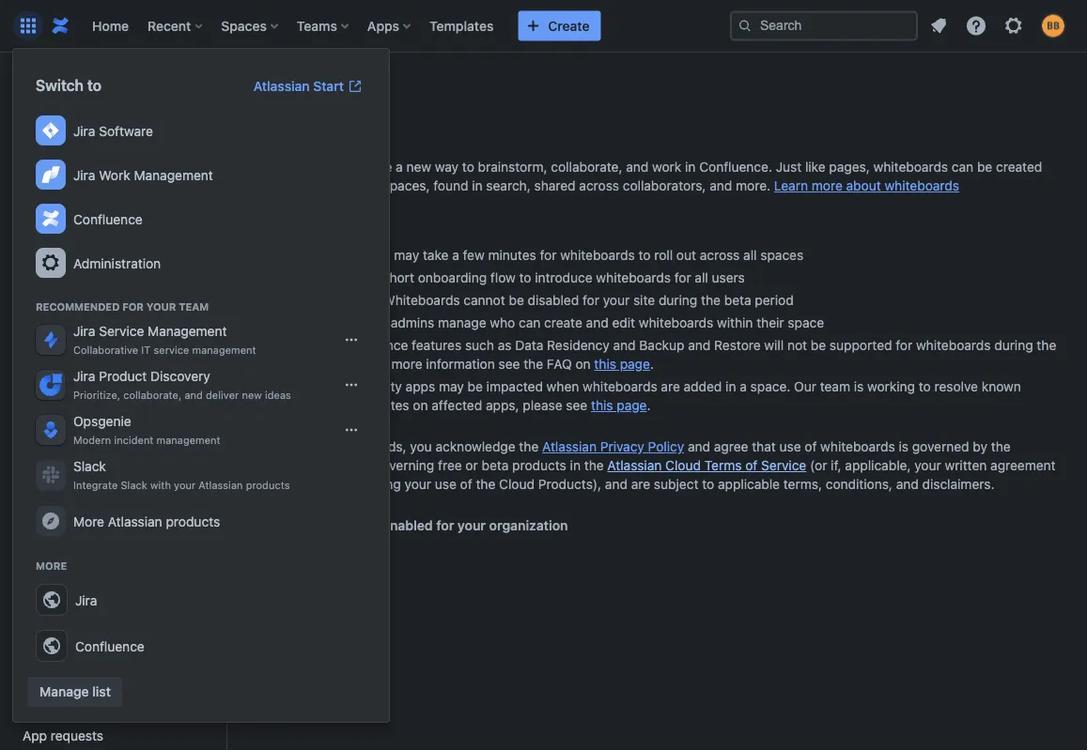 Task type: locate. For each thing, give the bounding box(es) containing it.
1 horizontal spatial collaborate,
[[551, 159, 623, 175]]

within inside once enabled, it may take a few minutes for whiteboards to roll out across all spaces there will be a short onboarding flow to introduce whiteboards for all users once enabled, whiteboards cannot be disabled for your site during the beta period however, space admins manage who can create and edit whiteboards within their space
[[717, 315, 753, 331]]

templates
[[429, 18, 494, 33], [65, 464, 127, 479], [66, 501, 128, 517]]

certain inside certain confluence features such as data residency and backup and restore will not be supported for whiteboards during the beta period. for more information see the faq on
[[291, 338, 335, 353]]

1 horizontal spatial use
[[779, 439, 801, 455]]

1 horizontal spatial more
[[73, 514, 104, 529]]

collaborative
[[73, 344, 138, 356]]

atlassian
[[253, 78, 310, 94], [542, 439, 597, 455], [607, 458, 662, 474], [283, 477, 337, 492], [199, 479, 243, 492], [108, 514, 162, 529], [23, 623, 83, 636]]

0 horizontal spatial with
[[150, 479, 171, 492]]

configuration inside general configuration link
[[73, 276, 156, 291]]

1 horizontal spatial with
[[254, 477, 279, 492]]

. up policy
[[647, 398, 651, 413]]

this page . for whiteboards
[[591, 398, 651, 413]]

atlassian down privacy
[[607, 458, 662, 474]]

2 vertical spatial templates
[[66, 501, 128, 517]]

2 horizontal spatial for
[[368, 357, 388, 372]]

this page link up privacy
[[591, 398, 647, 413]]

governed
[[912, 439, 969, 455]]

whiteboards up organized
[[254, 159, 331, 175]]

home
[[92, 18, 129, 33]]

new up spaces,
[[406, 159, 431, 175]]

jira service management options menu image
[[344, 332, 359, 347]]

this up 'atlassian privacy policy' link
[[591, 398, 613, 413]]

during inside certain confluence features such as data residency and backup and restore will not be supported for whiteboards during the beta period. for more information see the faq on
[[994, 338, 1033, 353]]

work
[[652, 159, 682, 175]]

jira up "user management"
[[73, 123, 95, 139]]

once enabled, it may take a few minutes for whiteboards to roll out across all spaces there will be a short onboarding flow to introduce whiteboards for all users once enabled, whiteboards cannot be disabled for your site during the beta period however, space admins manage who can create and edit whiteboards within their space
[[291, 248, 824, 331]]

and down incident
[[131, 464, 153, 479]]

configuration up the product
[[71, 351, 153, 366]]

0 horizontal spatial more
[[391, 357, 422, 372]]

import templates
[[23, 501, 128, 517]]

slack up the 'integrate'
[[73, 459, 106, 474]]

introduce up spaces,
[[335, 159, 392, 175]]

1 horizontal spatial more
[[812, 178, 843, 194]]

atlassian start link
[[242, 71, 374, 101]]

1 horizontal spatial slack
[[121, 479, 147, 492]]

2 vertical spatial configuration
[[71, 351, 153, 366]]

roll
[[654, 248, 673, 263]]

a left space. on the right bottom
[[740, 379, 747, 395]]

applicable down enabling
[[254, 458, 316, 474]]

or
[[466, 458, 478, 474]]

2 certain from the top
[[291, 379, 335, 395]]

1 horizontal spatial introduce
[[535, 270, 593, 286]]

please
[[523, 398, 562, 413]]

banner
[[0, 0, 1087, 53]]

atlassian up find new apps
[[23, 623, 83, 636]]

whiteboards up the applicable,
[[820, 439, 895, 455]]

and right backup at the right of the page
[[688, 338, 711, 353]]

be inside whiteboards introduce a new way to brainstorm, collaborate, and work in confluence. just like pages, whiteboards can be created and organized within spaces, found in search, shared across collaborators, and more.
[[977, 159, 993, 175]]

2 vertical spatial new
[[52, 654, 77, 669]]

of inside the "(or if, applicable, your written agreement with atlassian governing your use of the cloud products), and are subject to applicable terms, conditions, and disclaimers."
[[460, 477, 472, 492]]

use inside the "(or if, applicable, your written agreement with atlassian governing your use of the cloud products), and are subject to applicable terms, conditions, and disclaimers."
[[435, 477, 457, 492]]

jira for jira
[[75, 593, 97, 608]]

to right switch
[[87, 77, 101, 94]]

is inside and agree that use of whiteboards is governed by the applicable sections governing free or beta products in the
[[899, 439, 909, 455]]

1 horizontal spatial see
[[566, 398, 588, 413]]

see down as
[[499, 357, 520, 372]]

1 horizontal spatial will
[[764, 338, 784, 353]]

general configuration
[[23, 276, 156, 291]]

global templates and blueprints link
[[15, 453, 218, 490]]

0 horizontal spatial on
[[413, 398, 428, 413]]

1 vertical spatial is
[[899, 439, 909, 455]]

of up "(or"
[[805, 439, 817, 455]]

created
[[996, 159, 1042, 175]]

third
[[339, 379, 367, 395]]

0 vertical spatial within
[[343, 178, 379, 194]]

0 horizontal spatial will
[[330, 270, 350, 286]]

and inside and agree that use of whiteboards is governed by the applicable sections governing free or beta products in the
[[688, 439, 710, 455]]

atlassian marketplace group
[[15, 603, 210, 751]]

more up party
[[391, 357, 422, 372]]

0 vertical spatial page
[[620, 357, 650, 372]]

may inside once enabled, it may take a few minutes for whiteboards to roll out across all spaces there will be a short onboarding flow to introduce whiteboards for all users once enabled, whiteboards cannot be disabled for your site during the beta period however, space admins manage who can create and edit whiteboards within their space
[[394, 248, 419, 263]]

0 horizontal spatial applicable
[[254, 458, 316, 474]]

certain inside certain third party apps may be impacted when whiteboards are added in a space. our team is working to resolve known issues. for updates on affected apps, please see
[[291, 379, 335, 395]]

recent
[[148, 18, 191, 33]]

use right that
[[779, 439, 801, 455]]

configuration for general
[[73, 276, 156, 291]]

be inside certain third party apps may be impacted when whiteboards are added in a space. our team is working to resolve known issues. for updates on affected apps, please see
[[468, 379, 483, 395]]

0 vertical spatial across
[[579, 178, 619, 194]]

disabled
[[528, 293, 579, 308]]

2 vertical spatial apps
[[74, 691, 104, 707]]

on
[[576, 357, 591, 372], [413, 398, 428, 413]]

are inside the "(or if, applicable, your written agreement with atlassian governing your use of the cloud products), and are subject to applicable terms, conditions, and disclaimers."
[[631, 477, 650, 492]]

if,
[[831, 458, 842, 474]]

with down blueprints
[[150, 479, 171, 492]]

appswitcher icon image
[[17, 15, 39, 37]]

products),
[[538, 477, 601, 492]]

1 horizontal spatial on
[[576, 357, 591, 372]]

1 horizontal spatial within
[[717, 315, 753, 331]]

0 vertical spatial beta
[[724, 293, 751, 308]]

certain
[[291, 338, 335, 353], [291, 379, 335, 395]]

1 vertical spatial once
[[291, 293, 323, 308]]

certain for certain third party apps may be impacted when whiteboards are added in a space. our team is working to resolve known issues. for updates on affected apps, please see
[[291, 379, 335, 395]]

edit
[[612, 315, 635, 331]]

1 horizontal spatial applicable
[[718, 477, 780, 492]]

more down like
[[812, 178, 843, 194]]

home link
[[86, 11, 134, 41]]

can
[[952, 159, 974, 175], [519, 315, 541, 331]]

more up configure
[[36, 560, 67, 572]]

management for work
[[134, 167, 213, 183]]

new inside jira product discovery prioritize, collaborate, and deliver new ideas
[[242, 389, 262, 401]]

spaces
[[760, 248, 804, 263]]

your inside once enabled, it may take a few minutes for whiteboards to roll out across all spaces there will be a short onboarding flow to introduce whiteboards for all users once enabled, whiteboards cannot be disabled for your site during the beta period however, space admins manage who can create and edit whiteboards within their space
[[603, 293, 630, 308]]

beta inside once enabled, it may take a few minutes for whiteboards to roll out across all spaces there will be a short onboarding flow to introduce whiteboards for all users once enabled, whiteboards cannot be disabled for your site during the beta period however, space admins manage who can create and edit whiteboards within their space
[[724, 293, 751, 308]]

jira for jira software
[[73, 123, 95, 139]]

configuration down administration
[[73, 276, 156, 291]]

blueprints
[[157, 464, 218, 479]]

1 horizontal spatial may
[[439, 379, 464, 395]]

manage down find
[[23, 691, 71, 707]]

in inside certain third party apps may be impacted when whiteboards are added in a space. our team is working to resolve known issues. for updates on affected apps, please see
[[726, 379, 736, 395]]

jira down configure code macro
[[75, 593, 97, 608]]

(or if, applicable, your written agreement with atlassian governing your use of the cloud products), and are subject to applicable terms, conditions, and disclaimers.
[[254, 458, 1056, 492]]

2 vertical spatial confluence
[[75, 639, 144, 654]]

0 horizontal spatial beta
[[291, 357, 318, 372]]

jira for jira work management
[[73, 167, 95, 183]]

. down backup at the right of the page
[[650, 357, 654, 372]]

manage for manage apps
[[23, 691, 71, 707]]

1 horizontal spatial beta
[[254, 72, 299, 99]]

slack down global templates and blueprints
[[121, 479, 147, 492]]

atlassian inside the "(or if, applicable, your written agreement with atlassian governing your use of the cloud products), and are subject to applicable terms, conditions, and disclaimers."
[[283, 477, 337, 492]]

.
[[650, 357, 654, 372], [647, 398, 651, 413]]

applicable down terms
[[718, 477, 780, 492]]

1 vertical spatial see
[[566, 398, 588, 413]]

this page link for whiteboards
[[591, 398, 647, 413]]

1 vertical spatial apps
[[81, 654, 110, 669]]

more atlassian products link
[[28, 500, 374, 544]]

atlassian inside group
[[23, 623, 83, 636]]

0 horizontal spatial beta
[[23, 313, 50, 328]]

be inside certain confluence features such as data residency and backup and restore will not be supported for whiteboards during the beta period. for more information see the faq on
[[811, 338, 826, 353]]

to left resolve
[[919, 379, 931, 395]]

manage list
[[39, 684, 111, 700]]

this page link for backup
[[594, 357, 650, 372]]

and left edit
[[586, 315, 609, 331]]

pages,
[[829, 159, 870, 175]]

written
[[945, 458, 987, 474]]

search image
[[738, 18, 753, 33]]

0 vertical spatial this page .
[[594, 357, 654, 372]]

find new apps link
[[15, 643, 210, 680]]

this down residency
[[594, 357, 616, 372]]

can left created at right top
[[952, 159, 974, 175]]

1 vertical spatial certain
[[291, 379, 335, 395]]

jira down recommended
[[73, 323, 95, 339]]

0 vertical spatial features
[[303, 72, 388, 99]]

jira left work
[[73, 167, 95, 183]]

features for beta features
[[303, 72, 388, 99]]

for right minutes
[[540, 248, 557, 263]]

with
[[254, 477, 279, 492], [150, 479, 171, 492]]

global element
[[11, 0, 730, 52]]

it
[[383, 248, 391, 263]]

management for service
[[148, 323, 227, 339]]

0 horizontal spatial see
[[499, 357, 520, 372]]

learn more about whiteboards
[[774, 178, 959, 194]]

integrate
[[73, 479, 118, 492]]

page down backup at the right of the page
[[620, 357, 650, 372]]

management down administration
[[55, 161, 134, 177]]

data
[[515, 338, 543, 353]]

0 vertical spatial may
[[394, 248, 419, 263]]

service up terms,
[[761, 458, 806, 474]]

1 vertical spatial management
[[192, 344, 256, 356]]

confluence inside certain confluence features such as data residency and backup and restore will not be supported for whiteboards during the beta period. for more information see the faq on
[[339, 338, 408, 353]]

during right site on the right of page
[[659, 293, 698, 308]]

see down when
[[566, 398, 588, 413]]

minutes
[[488, 248, 536, 263]]

configuration
[[23, 246, 112, 258], [73, 276, 156, 291], [71, 351, 153, 366]]

2 horizontal spatial are
[[661, 379, 680, 395]]

use
[[779, 439, 801, 455], [435, 477, 457, 492]]

period
[[755, 293, 794, 308]]

introduce
[[335, 159, 392, 175], [535, 270, 593, 286]]

configure
[[23, 576, 82, 592]]

more
[[812, 178, 843, 194], [391, 357, 422, 372]]

links
[[79, 426, 110, 442]]

import templates link
[[15, 490, 210, 528]]

whiteboards up "learn more about whiteboards" link
[[873, 159, 948, 175]]

1 horizontal spatial space
[[788, 315, 824, 331]]

languages link
[[15, 378, 210, 415]]

introduce inside whiteboards introduce a new way to brainstorm, collaborate, and work in confluence. just like pages, whiteboards can be created and organized within spaces, found in search, shared across collaborators, and more.
[[335, 159, 392, 175]]

to inside certain third party apps may be impacted when whiteboards are added in a space. our team is working to resolve known issues. for updates on affected apps, please see
[[919, 379, 931, 395]]

about
[[846, 178, 881, 194]]

to down atlassian cloud terms of service "link"
[[702, 477, 714, 492]]

user
[[23, 161, 51, 177]]

period.
[[322, 357, 364, 372]]

2 vertical spatial of
[[460, 477, 472, 492]]

governing down you
[[374, 458, 434, 474]]

configuration inside the further configuration link
[[71, 351, 153, 366]]

whiteboards for are
[[274, 518, 355, 534]]

1 vertical spatial collaborate,
[[123, 389, 182, 401]]

during up known
[[994, 338, 1033, 353]]

cloud up organization
[[499, 477, 535, 492]]

can inside whiteboards introduce a new way to brainstorm, collaborate, and work in confluence. just like pages, whiteboards can be created and organized within spaces, found in search, shared across collaborators, and more.
[[952, 159, 974, 175]]

0 vertical spatial see
[[499, 357, 520, 372]]

service down "recommended for your team"
[[99, 323, 144, 339]]

confluence down work
[[73, 211, 143, 227]]

sections
[[319, 458, 370, 474]]

1 enabled, from the top
[[327, 248, 379, 263]]

for inside certain third party apps may be impacted when whiteboards are added in a space. our team is working to resolve known issues. for updates on affected apps, please see
[[337, 398, 357, 413]]

acknowledge
[[436, 439, 516, 455]]

confluence link down the "jira work management"
[[28, 197, 374, 241]]

site
[[633, 293, 655, 308]]

0 horizontal spatial more
[[36, 560, 67, 572]]

0 horizontal spatial service
[[99, 323, 144, 339]]

enabled, up jira service management options menu icon
[[327, 293, 379, 308]]

jira product discovery options menu image
[[344, 378, 359, 393]]

once down there
[[291, 293, 323, 308]]

0 horizontal spatial collaborate,
[[123, 389, 182, 401]]

on inside certain confluence features such as data residency and backup and restore will not be supported for whiteboards during the beta period. for more information see the faq on
[[576, 357, 591, 372]]

2 horizontal spatial new
[[406, 159, 431, 175]]

be up affected
[[468, 379, 483, 395]]

page for whiteboards
[[617, 398, 647, 413]]

templates for import templates
[[66, 501, 128, 517]]

1 vertical spatial all
[[695, 270, 708, 286]]

0 horizontal spatial is
[[854, 379, 864, 395]]

0 horizontal spatial space
[[351, 315, 387, 331]]

2 horizontal spatial products
[[512, 458, 567, 474]]

privacy
[[600, 439, 645, 455]]

1 vertical spatial applicable
[[718, 477, 780, 492]]

1 horizontal spatial during
[[994, 338, 1033, 353]]

beta down "users"
[[724, 293, 751, 308]]

1 horizontal spatial beta
[[482, 458, 509, 474]]

not
[[787, 338, 807, 353]]

across up "users"
[[700, 248, 740, 263]]

jira for jira service management collaborative it service management
[[73, 323, 95, 339]]

users
[[712, 270, 745, 286]]

1 horizontal spatial cloud
[[665, 458, 701, 474]]

manage inside the atlassian marketplace group
[[23, 691, 71, 707]]

atlassian marketplace
[[23, 623, 166, 636]]

and agree that use of whiteboards is governed by the applicable sections governing free or beta products in the
[[254, 439, 1011, 474]]

templates inside global 'element'
[[429, 18, 494, 33]]

0 vertical spatial confluence link
[[28, 197, 374, 241]]

terms
[[705, 458, 742, 474]]

more for more
[[36, 560, 67, 572]]

within left spaces,
[[343, 178, 379, 194]]

enabling
[[273, 439, 324, 455]]

0 vertical spatial .
[[650, 357, 654, 372]]

your left organization
[[458, 518, 486, 534]]

new left ideas
[[242, 389, 262, 401]]

atlassian cloud terms of service
[[607, 458, 806, 474]]

of down that
[[745, 458, 758, 474]]

1 vertical spatial of
[[745, 458, 758, 474]]

0 vertical spatial collaborate,
[[551, 159, 623, 175]]

banner containing home
[[0, 0, 1087, 53]]

1 horizontal spatial across
[[700, 248, 740, 263]]

1 vertical spatial whiteboards
[[383, 293, 460, 308]]

a left few
[[452, 248, 459, 263]]

1 horizontal spatial of
[[745, 458, 758, 474]]

all left "users"
[[695, 270, 708, 286]]

confluence link down macro
[[28, 624, 374, 670]]

use down free
[[435, 477, 457, 492]]

may inside certain third party apps may be impacted when whiteboards are added in a space. our team is working to resolve known issues. for updates on affected apps, please see
[[439, 379, 464, 395]]

1 vertical spatial more
[[36, 560, 67, 572]]

is up the applicable,
[[899, 439, 909, 455]]

products up the support at the bottom of the page
[[166, 514, 220, 529]]

1 vertical spatial can
[[519, 315, 541, 331]]

be right not
[[811, 338, 826, 353]]

confluence image
[[49, 15, 71, 37], [49, 15, 71, 37]]

management up service
[[148, 323, 227, 339]]

1 vertical spatial features
[[54, 313, 107, 328]]

whiteboards up 'admins'
[[383, 293, 460, 308]]

0 horizontal spatial of
[[460, 477, 472, 492]]

1 vertical spatial across
[[700, 248, 740, 263]]

a inside whiteboards introduce a new way to brainstorm, collaborate, and work in confluence. just like pages, whiteboards can be created and organized within spaces, found in search, shared across collaborators, and more.
[[396, 159, 403, 175]]

shortcut links
[[23, 426, 110, 442]]

0 vertical spatial apps
[[406, 379, 435, 395]]

features inside configuration group
[[54, 313, 107, 328]]

may right it
[[394, 248, 419, 263]]

this page . down edit
[[594, 357, 654, 372]]

is inside certain third party apps may be impacted when whiteboards are added in a space. our team is working to resolve known issues. for updates on affected apps, please see
[[854, 379, 864, 395]]

are
[[661, 379, 680, 395], [631, 477, 650, 492], [359, 518, 379, 534]]

management inside jira service management collaborative it service management
[[148, 323, 227, 339]]

cannot
[[464, 293, 505, 308]]

1 certain from the top
[[291, 338, 335, 353]]

find new apps
[[23, 654, 110, 669]]

and left organized
[[254, 178, 276, 194]]

1 horizontal spatial new
[[242, 389, 262, 401]]

across right "shared"
[[579, 178, 619, 194]]

0 vertical spatial introduce
[[335, 159, 392, 175]]

affected
[[432, 398, 482, 413]]

0 horizontal spatial products
[[166, 514, 220, 529]]

your up edit
[[603, 293, 630, 308]]

your inside slack integrate slack with your atlassian products
[[174, 479, 196, 492]]

on down residency
[[576, 357, 591, 372]]

management
[[55, 161, 134, 177], [192, 344, 256, 356], [156, 434, 220, 447]]

apps button
[[362, 11, 418, 41]]

this for when
[[591, 398, 613, 413]]

1 horizontal spatial for
[[337, 398, 357, 413]]

a up spaces,
[[396, 159, 403, 175]]

in inside and agree that use of whiteboards is governed by the applicable sections governing free or beta products in the
[[570, 458, 581, 474]]

your down governed
[[915, 458, 941, 474]]

manage apps
[[23, 691, 104, 707]]

0 vertical spatial certain
[[291, 338, 335, 353]]

whiteboards inside once enabled, it may take a few minutes for whiteboards to roll out across all spaces there will be a short onboarding flow to introduce whiteboards for all users once enabled, whiteboards cannot be disabled for your site during the beta period however, space admins manage who can create and edit whiteboards within their space
[[383, 293, 460, 308]]

1 vertical spatial new
[[242, 389, 262, 401]]

whiteboards inside whiteboards introduce a new way to brainstorm, collaborate, and work in confluence. just like pages, whiteboards can be created and organized within spaces, found in search, shared across collaborators, and more.
[[254, 159, 331, 175]]

whiteboards are enabled for your organization
[[274, 518, 568, 534]]

this page link down edit
[[594, 357, 650, 372]]

0 vertical spatial enabled,
[[327, 248, 379, 263]]

2 horizontal spatial of
[[805, 439, 817, 455]]

whiteboards right 'about' on the right
[[885, 178, 959, 194]]

features
[[412, 338, 462, 353]]

1 vertical spatial products
[[246, 479, 290, 492]]

certain down however,
[[291, 338, 335, 353]]

a inside certain third party apps may be impacted when whiteboards are added in a space. our team is working to resolve known issues. for updates on affected apps, please see
[[740, 379, 747, 395]]

administration
[[49, 131, 143, 143]]

manage list link
[[28, 677, 122, 707]]

new right find
[[52, 654, 77, 669]]

jira inside jira product discovery prioritize, collaborate, and deliver new ideas
[[73, 369, 95, 384]]

when
[[547, 379, 579, 395]]

and down the applicable,
[[896, 477, 919, 492]]

collaborate, down discovery
[[123, 389, 182, 401]]

your
[[603, 293, 630, 308], [915, 458, 941, 474], [405, 477, 431, 492], [174, 479, 196, 492], [458, 518, 486, 534]]

with inside the "(or if, applicable, your written agreement with atlassian governing your use of the cloud products), and are subject to applicable terms, conditions, and disclaimers."
[[254, 477, 279, 492]]

administration
[[73, 256, 161, 271]]

0 vertical spatial during
[[659, 293, 698, 308]]

space
[[351, 315, 387, 331], [788, 315, 824, 331]]

governing inside the "(or if, applicable, your written agreement with atlassian governing your use of the cloud products), and are subject to applicable terms, conditions, and disclaimers."
[[341, 477, 401, 492]]

governing inside and agree that use of whiteboards is governed by the applicable sections governing free or beta products in the
[[374, 458, 434, 474]]

in up products),
[[570, 458, 581, 474]]

products inside and agree that use of whiteboards is governed by the applicable sections governing free or beta products in the
[[512, 458, 567, 474]]

applicable inside the "(or if, applicable, your written agreement with atlassian governing your use of the cloud products), and are subject to applicable terms, conditions, and disclaimers."
[[718, 477, 780, 492]]

1 horizontal spatial features
[[303, 72, 388, 99]]

0 horizontal spatial introduce
[[335, 159, 392, 175]]

a left short
[[372, 270, 379, 286]]

1 vertical spatial cloud
[[499, 477, 535, 492]]

2 once from the top
[[291, 293, 323, 308]]

enabled, left it
[[327, 248, 379, 263]]

0 vertical spatial management
[[134, 167, 213, 183]]

2 vertical spatial beta
[[482, 458, 509, 474]]

manage inside "link"
[[39, 684, 89, 700]]

help icon image
[[965, 15, 988, 37]]

page for backup
[[620, 357, 650, 372]]

organized
[[280, 178, 340, 194]]

can inside once enabled, it may take a few minutes for whiteboards to roll out across all spaces there will be a short onboarding flow to introduce whiteboards for all users once enabled, whiteboards cannot be disabled for your site during the beta period however, space admins manage who can create and edit whiteboards within their space
[[519, 315, 541, 331]]

2 vertical spatial for
[[337, 398, 357, 413]]

notification icon image
[[927, 15, 950, 37]]

0 vertical spatial new
[[406, 159, 431, 175]]

impacted
[[486, 379, 543, 395]]

beta inside configuration group
[[23, 313, 50, 328]]

user management link
[[15, 150, 210, 188]]

1 vertical spatial on
[[413, 398, 428, 413]]

may up affected
[[439, 379, 464, 395]]

jira
[[73, 123, 95, 139], [73, 167, 95, 183], [73, 323, 95, 339], [73, 369, 95, 384], [75, 593, 97, 608]]

configure code macro
[[23, 576, 160, 592]]

1 horizontal spatial all
[[743, 248, 757, 263]]

1 vertical spatial enabled,
[[327, 293, 379, 308]]

1 vertical spatial use
[[435, 477, 457, 492]]

spaces,
[[383, 178, 430, 194]]

cloud up subject
[[665, 458, 701, 474]]

your down blueprints
[[174, 479, 196, 492]]

and down discovery
[[185, 389, 203, 401]]

1 vertical spatial this page .
[[591, 398, 651, 413]]

our
[[794, 379, 817, 395]]

be left created at right top
[[977, 159, 993, 175]]

to right way
[[462, 159, 474, 175]]

jira inside jira service management collaborative it service management
[[73, 323, 95, 339]]

1 vertical spatial confluence link
[[28, 624, 374, 670]]

atlassian up language
[[108, 514, 162, 529]]

switch to
[[36, 77, 101, 94]]

the inside the "(or if, applicable, your written agreement with atlassian governing your use of the cloud products), and are subject to applicable terms, conditions, and disclaimers."
[[476, 477, 496, 492]]



Task type: vqa. For each thing, say whether or not it's contained in the screenshot.
•
no



Task type: describe. For each thing, give the bounding box(es) containing it.
way
[[435, 159, 459, 175]]

app requests link
[[15, 718, 210, 751]]

opsgenie
[[73, 414, 131, 429]]

1 once from the top
[[291, 248, 323, 263]]

0 horizontal spatial are
[[359, 518, 379, 534]]

are inside certain third party apps may be impacted when whiteboards are added in a space. our team is working to resolve known issues. for updates on affected apps, please see
[[661, 379, 680, 395]]

learn
[[774, 178, 808, 194]]

pdf export language support
[[23, 539, 206, 554]]

atlassian inside slack integrate slack with your atlassian products
[[199, 479, 243, 492]]

free
[[438, 458, 462, 474]]

policy
[[648, 439, 684, 455]]

in right found
[[472, 178, 483, 194]]

. for whiteboards
[[647, 398, 651, 413]]

the inside once enabled, it may take a few minutes for whiteboards to roll out across all spaces there will be a short onboarding flow to introduce whiteboards for all users once enabled, whiteboards cannot be disabled for your site during the beta period however, space admins manage who can create and edit whiteboards within their space
[[701, 293, 721, 308]]

beta inside certain confluence features such as data residency and backup and restore will not be supported for whiteboards during the beta period. for more information see the faq on
[[291, 357, 318, 372]]

new inside whiteboards introduce a new way to brainstorm, collaborate, and work in confluence. just like pages, whiteboards can be created and organized within spaces, found in search, shared across collaborators, and more.
[[406, 159, 431, 175]]

product
[[99, 369, 147, 384]]

by enabling whiteboards, you acknowledge the atlassian privacy policy
[[254, 439, 684, 455]]

discovery
[[150, 369, 210, 384]]

user management
[[23, 161, 134, 177]]

conditions,
[[826, 477, 893, 492]]

and inside configuration group
[[131, 464, 153, 479]]

whiteboards introduce a new way to brainstorm, collaborate, and work in confluence. just like pages, whiteboards can be created and organized within spaces, found in search, shared across collaborators, and more.
[[254, 159, 1042, 194]]

2 vertical spatial products
[[166, 514, 220, 529]]

working
[[867, 379, 915, 395]]

service inside jira service management collaborative it service management
[[99, 323, 144, 339]]

1 space from the left
[[351, 315, 387, 331]]

use inside and agree that use of whiteboards is governed by the applicable sections governing free or beta products in the
[[779, 439, 801, 455]]

within inside whiteboards introduce a new way to brainstorm, collaborate, and work in confluence. just like pages, whiteboards can be created and organized within spaces, found in search, shared across collaborators, and more.
[[343, 178, 379, 194]]

2 enabled, from the top
[[327, 293, 379, 308]]

and inside once enabled, it may take a few minutes for whiteboards to roll out across all spaces there will be a short onboarding flow to introduce whiteboards for all users once enabled, whiteboards cannot be disabled for your site during the beta period however, space admins manage who can create and edit whiteboards within their space
[[586, 315, 609, 331]]

spaces button
[[215, 11, 286, 41]]

manage for manage list
[[39, 684, 89, 700]]

general configuration link
[[15, 265, 210, 303]]

1 vertical spatial slack
[[121, 479, 147, 492]]

new
[[114, 316, 139, 328]]

macro
[[122, 576, 160, 592]]

app requests
[[23, 729, 103, 744]]

jira work management
[[73, 167, 213, 183]]

beta inside and agree that use of whiteboards is governed by the applicable sections governing free or beta products in the
[[482, 458, 509, 474]]

onboarding
[[418, 270, 487, 286]]

new inside the atlassian marketplace group
[[52, 654, 77, 669]]

site administration group
[[15, 111, 210, 231]]

jira link
[[28, 578, 374, 624]]

during inside once enabled, it may take a few minutes for whiteboards to roll out across all spaces there will be a short onboarding flow to introduce whiteboards for all users once enabled, whiteboards cannot be disabled for your site during the beta period however, space admins manage who can create and edit whiteboards within their space
[[659, 293, 698, 308]]

be left short
[[353, 270, 368, 286]]

recommended for your team
[[36, 301, 209, 313]]

management inside user management link
[[55, 161, 134, 177]]

enabled
[[382, 518, 433, 534]]

whiteboards for introduce
[[254, 159, 331, 175]]

jira software link
[[28, 109, 374, 153]]

atlassian up products),
[[542, 439, 597, 455]]

opsgenie options menu image
[[344, 423, 359, 438]]

templates for global templates and blueprints
[[65, 464, 127, 479]]

0 vertical spatial configuration
[[23, 246, 112, 258]]

work
[[99, 167, 130, 183]]

whiteboards inside and agree that use of whiteboards is governed by the applicable sections governing free or beta products in the
[[820, 439, 895, 455]]

atlassian left start
[[253, 78, 310, 94]]

to inside the "(or if, applicable, your written agreement with atlassian governing your use of the cloud products), and are subject to applicable terms, conditions, and disclaimers."
[[702, 477, 714, 492]]

subject
[[654, 477, 699, 492]]

for inside certain confluence features such as data residency and backup and restore will not be supported for whiteboards during the beta period. for more information see the faq on
[[368, 357, 388, 372]]

in right work
[[685, 159, 696, 175]]

settings image
[[39, 252, 62, 274]]

templates link
[[424, 11, 499, 41]]

jira for jira product discovery prioritize, collaborate, and deliver new ideas
[[73, 369, 95, 384]]

manage apps link
[[15, 680, 210, 718]]

configuration for further
[[71, 351, 153, 366]]

1 vertical spatial service
[[761, 458, 806, 474]]

general
[[23, 276, 70, 291]]

beta features
[[254, 72, 388, 99]]

apps
[[367, 18, 399, 33]]

introduce inside once enabled, it may take a few minutes for whiteboards to roll out across all spaces there will be a short onboarding flow to introduce whiteboards for all users once enabled, whiteboards cannot be disabled for your site during the beta period however, space admins manage who can create and edit whiteboards within their space
[[535, 270, 593, 286]]

for down out
[[674, 270, 691, 286]]

found
[[433, 178, 468, 194]]

manage
[[438, 315, 486, 331]]

billing
[[23, 199, 59, 214]]

certain confluence features such as data residency and backup and restore will not be supported for whiteboards during the beta period. for more information see the faq on
[[291, 338, 1056, 372]]

1 confluence link from the top
[[28, 197, 374, 241]]

see inside certain confluence features such as data residency and backup and restore will not be supported for whiteboards during the beta period. for more information see the faq on
[[499, 357, 520, 372]]

whiteboards up site on the right of page
[[596, 270, 671, 286]]

collaborate, inside jira product discovery prioritize, collaborate, and deliver new ideas
[[123, 389, 182, 401]]

across inside whiteboards introduce a new way to brainstorm, collaborate, and work in confluence. just like pages, whiteboards can be created and organized within spaces, found in search, shared across collaborators, and more.
[[579, 178, 619, 194]]

and down edit
[[613, 338, 636, 353]]

and inside jira product discovery prioritize, collaborate, and deliver new ideas
[[185, 389, 203, 401]]

configuration group
[[15, 226, 218, 609]]

management inside jira service management collaborative it service management
[[192, 344, 256, 356]]

search,
[[486, 178, 531, 194]]

whiteboards inside certain confluence features such as data residency and backup and restore will not be supported for whiteboards during the beta period. for more information see the faq on
[[916, 338, 991, 353]]

for inside certain confluence features such as data residency and backup and restore will not be supported for whiteboards during the beta period. for more information see the faq on
[[896, 338, 913, 353]]

0 horizontal spatial all
[[695, 270, 708, 286]]

agree
[[714, 439, 748, 455]]

create button
[[518, 11, 601, 41]]

collaborate, inside whiteboards introduce a new way to brainstorm, collaborate, and work in confluence. just like pages, whiteboards can be created and organized within spaces, found in search, shared across collaborators, and more.
[[551, 159, 623, 175]]

marketplace
[[86, 623, 166, 636]]

whiteboards inside certain third party apps may be impacted when whiteboards are added in a space. our team is working to resolve known issues. for updates on affected apps, please see
[[583, 379, 657, 395]]

information
[[426, 357, 495, 372]]

team
[[820, 379, 850, 395]]

ideas
[[265, 389, 291, 401]]

more for more atlassian products
[[73, 514, 104, 529]]

for right disabled on the top of page
[[583, 293, 599, 308]]

on inside certain third party apps may be impacted when whiteboards are added in a space. our team is working to resolve known issues. for updates on affected apps, please see
[[413, 398, 428, 413]]

jira product discovery prioritize, collaborate, and deliver new ideas
[[73, 369, 291, 401]]

flow
[[490, 270, 516, 286]]

apps,
[[486, 398, 519, 413]]

restore
[[714, 338, 761, 353]]

management inside opsgenie modern incident management
[[156, 434, 220, 447]]

beta for beta features new
[[23, 313, 50, 328]]

with inside slack integrate slack with your atlassian products
[[150, 479, 171, 492]]

cloud inside the "(or if, applicable, your written agreement with atlassian governing your use of the cloud products), and are subject to applicable terms, conditions, and disclaimers."
[[499, 477, 535, 492]]

atlassian privacy policy link
[[542, 439, 684, 455]]

beta for beta features
[[254, 72, 299, 99]]

support
[[158, 539, 206, 554]]

as
[[498, 338, 512, 353]]

for right enabled
[[436, 518, 454, 534]]

2 confluence link from the top
[[28, 624, 374, 670]]

global
[[23, 464, 61, 479]]

will inside once enabled, it may take a few minutes for whiteboards to roll out across all spaces there will be a short onboarding flow to introduce whiteboards for all users once enabled, whiteboards cannot be disabled for your site during the beta period however, space admins manage who can create and edit whiteboards within their space
[[330, 270, 350, 286]]

requests
[[51, 729, 103, 744]]

by
[[973, 439, 988, 455]]

products inside slack integrate slack with your atlassian products
[[246, 479, 290, 492]]

to left roll
[[639, 248, 651, 263]]

see inside certain third party apps may be impacted when whiteboards are added in a space. our team is working to resolve known issues. for updates on affected apps, please see
[[566, 398, 588, 413]]

0 vertical spatial for
[[122, 301, 144, 313]]

added
[[684, 379, 722, 395]]

configure code macro link
[[15, 566, 210, 603]]

site administration
[[23, 131, 143, 143]]

0 vertical spatial cloud
[[665, 458, 701, 474]]

that
[[752, 439, 776, 455]]

pdf export language support link
[[15, 528, 210, 566]]

resolve
[[934, 379, 978, 395]]

however,
[[291, 315, 347, 331]]

this page . for backup
[[594, 357, 654, 372]]

shortcut links link
[[15, 415, 210, 453]]

supported
[[830, 338, 892, 353]]

0 vertical spatial slack
[[73, 459, 106, 474]]

more.
[[736, 178, 771, 194]]

certain for certain confluence features such as data residency and backup and restore will not be supported for whiteboards during the beta period. for more information see the faq on
[[291, 338, 335, 353]]

issues.
[[291, 398, 333, 413]]

switch
[[36, 77, 84, 94]]

whiteboards up backup at the right of the page
[[639, 315, 713, 331]]

. for backup
[[650, 357, 654, 372]]

spaces
[[221, 18, 267, 33]]

out
[[676, 248, 696, 263]]

settings icon image
[[1003, 15, 1025, 37]]

shortcut
[[23, 426, 75, 442]]

apps inside certain third party apps may be impacted when whiteboards are added in a space. our team is working to resolve known issues. for updates on affected apps, please see
[[406, 379, 435, 395]]

and down confluence.
[[710, 178, 732, 194]]

applicable inside and agree that use of whiteboards is governed by the applicable sections governing free or beta products in the
[[254, 458, 316, 474]]

across inside once enabled, it may take a few minutes for whiteboards to roll out across all spaces there will be a short onboarding flow to introduce whiteboards for all users once enabled, whiteboards cannot be disabled for your site during the beta period however, space admins manage who can create and edit whiteboards within their space
[[700, 248, 740, 263]]

whiteboards up disabled on the top of page
[[560, 248, 635, 263]]

and down and agree that use of whiteboards is governed by the applicable sections governing free or beta products in the
[[605, 477, 628, 492]]

incident
[[114, 434, 154, 447]]

this for and
[[594, 357, 616, 372]]

recent button
[[142, 11, 210, 41]]

2 space from the left
[[788, 315, 824, 331]]

list
[[92, 684, 111, 700]]

to right flow
[[519, 270, 531, 286]]

whiteboards inside whiteboards introduce a new way to brainstorm, collaborate, and work in confluence. just like pages, whiteboards can be created and organized within spaces, found in search, shared across collaborators, and more.
[[873, 159, 948, 175]]

your down you
[[405, 477, 431, 492]]

you
[[410, 439, 432, 455]]

party
[[370, 379, 402, 395]]

Search field
[[730, 11, 918, 41]]

to inside whiteboards introduce a new way to brainstorm, collaborate, and work in confluence. just like pages, whiteboards can be created and organized within spaces, found in search, shared across collaborators, and more.
[[462, 159, 474, 175]]

more inside certain confluence features such as data residency and backup and restore will not be supported for whiteboards during the beta period. for more information see the faq on
[[391, 357, 422, 372]]

organization
[[489, 518, 568, 534]]

service
[[154, 344, 189, 356]]

0 vertical spatial confluence
[[73, 211, 143, 227]]

will inside certain confluence features such as data residency and backup and restore will not be supported for whiteboards during the beta period. for more information see the faq on
[[764, 338, 784, 353]]

be down flow
[[509, 293, 524, 308]]

of inside and agree that use of whiteboards is governed by the applicable sections governing free or beta products in the
[[805, 439, 817, 455]]

0 vertical spatial more
[[812, 178, 843, 194]]

and left work
[[626, 159, 649, 175]]

known
[[982, 379, 1021, 395]]

0 vertical spatial all
[[743, 248, 757, 263]]

features for beta features new
[[54, 313, 107, 328]]

brainstorm,
[[478, 159, 547, 175]]



